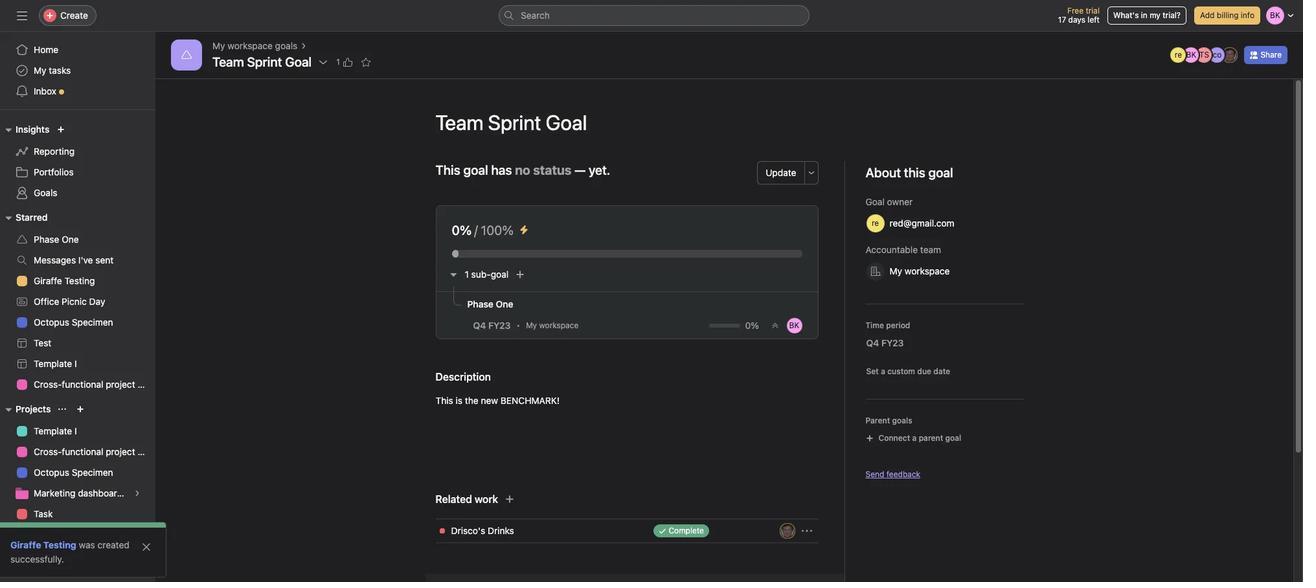 Task type: locate. For each thing, give the bounding box(es) containing it.
giraffe testing link up picnic
[[8, 271, 148, 292]]

workspace for my workspace goals
[[228, 40, 273, 51]]

0 horizontal spatial q4
[[473, 320, 486, 331]]

no
[[515, 163, 531, 178]]

2 cross-functional project plan from the top
[[34, 446, 155, 457]]

octopus specimen link down picnic
[[8, 312, 148, 333]]

2 i from the top
[[75, 426, 77, 437]]

template i link down new project or portfolio 'image'
[[8, 421, 148, 442]]

0 vertical spatial goals
[[275, 40, 298, 51]]

1 horizontal spatial goals
[[893, 416, 913, 426]]

2 plan from the top
[[138, 446, 155, 457]]

0 vertical spatial my workspace button
[[861, 260, 972, 283]]

specimen inside projects element
[[72, 467, 113, 478]]

template i down show options, current sort, top "image"
[[34, 426, 77, 437]]

0 vertical spatial show options image
[[318, 57, 329, 67]]

template
[[34, 358, 72, 369], [34, 426, 72, 437]]

1 left add to starred icon
[[336, 57, 340, 67]]

1 horizontal spatial workspace
[[539, 321, 579, 330]]

phase one link down '1 sub-goal'
[[468, 297, 514, 312]]

1 vertical spatial phase
[[468, 299, 494, 310]]

template i link down test
[[8, 354, 148, 375]]

giraffe up 'office'
[[34, 275, 62, 286]]

drisco's
[[451, 526, 485, 537]]

marketing
[[34, 488, 75, 499]]

2 this from the top
[[436, 395, 453, 406]]

0 horizontal spatial 0%
[[452, 223, 472, 238]]

octopus inside projects element
[[34, 467, 69, 478]]

0 vertical spatial a
[[881, 367, 886, 376]]

1 vertical spatial cross-functional project plan link
[[8, 442, 155, 463]]

show options image right ja button
[[802, 526, 812, 537]]

0 vertical spatial 1
[[336, 57, 340, 67]]

2 horizontal spatial goal
[[946, 434, 962, 443]]

1 plan from the top
[[138, 379, 155, 390]]

set
[[867, 367, 879, 376]]

one
[[62, 234, 79, 245], [496, 299, 514, 310]]

2 template i from the top
[[34, 426, 77, 437]]

functional
[[62, 379, 103, 390], [62, 446, 103, 457]]

my workspace button
[[861, 260, 972, 283], [520, 319, 600, 332]]

goal
[[464, 163, 488, 178], [491, 269, 509, 280], [946, 434, 962, 443]]

0 vertical spatial cross-functional project plan link
[[8, 375, 155, 395]]

1 vertical spatial bk
[[790, 321, 800, 330]]

1 vertical spatial 1
[[465, 269, 469, 280]]

2 project from the top
[[106, 446, 135, 457]]

2 cross- from the top
[[34, 446, 62, 457]]

1 vertical spatial q4
[[867, 338, 880, 349]]

project up see details, marketing dashboards image
[[106, 446, 135, 457]]

0 horizontal spatial one
[[62, 234, 79, 245]]

functional up the marketing dashboards
[[62, 446, 103, 457]]

set a custom due date button
[[863, 365, 954, 378]]

testing
[[64, 275, 95, 286], [64, 529, 95, 540], [43, 540, 76, 551]]

q4 fy23 button left the • on the left
[[470, 319, 514, 333]]

cross- for 1st cross-functional project plan link from the bottom
[[34, 446, 62, 457]]

0 vertical spatial template
[[34, 358, 72, 369]]

testing down messages i've sent link
[[64, 275, 95, 286]]

i inside starred element
[[75, 358, 77, 369]]

goal left add goal icon
[[491, 269, 509, 280]]

0 vertical spatial this
[[436, 163, 461, 178]]

project inside starred element
[[106, 379, 135, 390]]

giraffe testing up office picnic day
[[34, 275, 95, 286]]

functional inside starred element
[[62, 379, 103, 390]]

a for set
[[881, 367, 886, 376]]

1 octopus from the top
[[34, 317, 69, 328]]

2 vertical spatial workspace
[[539, 321, 579, 330]]

custom
[[888, 367, 916, 376]]

goals
[[275, 40, 298, 51], [893, 416, 913, 426]]

1 vertical spatial functional
[[62, 446, 103, 457]]

a for connect
[[913, 434, 917, 443]]

billing
[[1217, 10, 1239, 20]]

1 vertical spatial this
[[436, 395, 453, 406]]

testing inside projects element
[[64, 529, 95, 540]]

phase up messages
[[34, 234, 59, 245]]

octopus specimen down picnic
[[34, 317, 113, 328]]

send feedback
[[866, 470, 921, 480]]

bk
[[1187, 50, 1197, 60], [790, 321, 800, 330]]

0 vertical spatial functional
[[62, 379, 103, 390]]

0 vertical spatial ja
[[1227, 50, 1235, 60]]

cross-functional project plan up new project or portfolio 'image'
[[34, 379, 155, 390]]

0 vertical spatial template i link
[[8, 354, 148, 375]]

0 horizontal spatial phase
[[34, 234, 59, 245]]

team sprint goal
[[213, 54, 312, 69]]

0 horizontal spatial bk
[[790, 321, 800, 330]]

bk inside bk button
[[790, 321, 800, 330]]

set a custom due date
[[867, 367, 951, 376]]

q4 down "time"
[[867, 338, 880, 349]]

a inside "connect a parent goal" button
[[913, 434, 917, 443]]

2 functional from the top
[[62, 446, 103, 457]]

1 horizontal spatial goal
[[491, 269, 509, 280]]

workspace right the • on the left
[[539, 321, 579, 330]]

my inside global element
[[34, 65, 46, 76]]

1 horizontal spatial phase one
[[468, 299, 514, 310]]

fy23 for q4 fy23 • my workspace
[[489, 320, 511, 331]]

—
[[575, 163, 586, 178]]

0 vertical spatial cross-functional project plan
[[34, 379, 155, 390]]

0 vertical spatial workspace
[[228, 40, 273, 51]]

1 project from the top
[[106, 379, 135, 390]]

this for this is the new benchmark!
[[436, 395, 453, 406]]

this for this goal has no status — yet.
[[436, 163, 461, 178]]

1 horizontal spatial 1
[[465, 269, 469, 280]]

goals up sprint goal
[[275, 40, 298, 51]]

cross- inside projects element
[[34, 446, 62, 457]]

1 vertical spatial octopus
[[34, 467, 69, 478]]

workspace for my workspace
[[905, 266, 950, 277]]

functional up new project or portfolio 'image'
[[62, 379, 103, 390]]

1 vertical spatial specimen
[[72, 467, 113, 478]]

goal right parent
[[946, 434, 962, 443]]

ja inside button
[[783, 526, 792, 536]]

phase one up messages
[[34, 234, 79, 245]]

template down test
[[34, 358, 72, 369]]

giraffe
[[34, 275, 62, 286], [34, 529, 62, 540], [10, 540, 41, 551]]

Goal name text field
[[425, 99, 1024, 146]]

drinks
[[488, 526, 514, 537]]

i down 'test' link
[[75, 358, 77, 369]]

template inside starred element
[[34, 358, 72, 369]]

workspace inside my workspace goals link
[[228, 40, 273, 51]]

create
[[60, 10, 88, 21]]

octopus up 'marketing'
[[34, 467, 69, 478]]

complete
[[669, 526, 704, 536]]

phase
[[34, 234, 59, 245], [468, 299, 494, 310]]

cross- inside starred element
[[34, 379, 62, 390]]

2 specimen from the top
[[72, 467, 113, 478]]

1 template i from the top
[[34, 358, 77, 369]]

giraffe testing link inside starred element
[[8, 271, 148, 292]]

ts
[[1200, 50, 1210, 60]]

0 vertical spatial fy23
[[489, 320, 511, 331]]

project for cross-functional project plan link within starred element
[[106, 379, 135, 390]]

created
[[98, 540, 129, 551]]

testing for giraffe testing link within the projects element
[[64, 529, 95, 540]]

workspace down team
[[905, 266, 950, 277]]

phase one
[[34, 234, 79, 245], [468, 299, 514, 310]]

invite button
[[12, 554, 68, 577]]

1 vertical spatial my workspace button
[[520, 319, 600, 332]]

what's in my trial?
[[1114, 10, 1181, 20]]

cross-functional project plan
[[34, 379, 155, 390], [34, 446, 155, 457]]

1 template i link from the top
[[8, 354, 148, 375]]

project down 'test' link
[[106, 379, 135, 390]]

1 inside 1 button
[[336, 57, 340, 67]]

related work
[[436, 494, 498, 505]]

template i down test
[[34, 358, 77, 369]]

phase one down '1 sub-goal'
[[468, 299, 514, 310]]

2 octopus specimen link from the top
[[8, 463, 148, 483]]

0 vertical spatial octopus specimen
[[34, 317, 113, 328]]

2 octopus specimen from the top
[[34, 467, 113, 478]]

yet.
[[589, 163, 611, 178]]

giraffe for giraffe testing link within the starred element
[[34, 275, 62, 286]]

1 vertical spatial project
[[106, 446, 135, 457]]

projects element
[[0, 398, 156, 569]]

add supporting work image
[[505, 494, 515, 505]]

1 vertical spatial template
[[34, 426, 72, 437]]

template down show options, current sort, top "image"
[[34, 426, 72, 437]]

project inside projects element
[[106, 446, 135, 457]]

2 octopus from the top
[[34, 467, 69, 478]]

messages i've sent
[[34, 255, 114, 266]]

0 vertical spatial template i
[[34, 358, 77, 369]]

1 horizontal spatial a
[[913, 434, 917, 443]]

0% for 0% / 100%
[[452, 223, 472, 238]]

0 horizontal spatial fy23
[[489, 320, 511, 331]]

giraffe testing inside starred element
[[34, 275, 95, 286]]

specimen down day
[[72, 317, 113, 328]]

template i inside projects element
[[34, 426, 77, 437]]

1 functional from the top
[[62, 379, 103, 390]]

1 horizontal spatial fy23
[[882, 338, 904, 349]]

plan inside starred element
[[138, 379, 155, 390]]

1 horizontal spatial 0%
[[746, 320, 759, 331]]

giraffe inside starred element
[[34, 275, 62, 286]]

this left has
[[436, 163, 461, 178]]

1
[[336, 57, 340, 67], [465, 269, 469, 280]]

insights button
[[0, 122, 49, 137]]

1 vertical spatial phase one link
[[468, 297, 514, 312]]

giraffe testing link
[[8, 271, 148, 292], [8, 525, 148, 546], [10, 540, 76, 551]]

add billing info
[[1201, 10, 1255, 20]]

q4 fy23 button down time period
[[858, 332, 926, 355]]

q4 fy23 button
[[470, 319, 514, 333], [858, 332, 926, 355]]

description
[[436, 371, 491, 383]]

0 horizontal spatial phase one link
[[8, 229, 148, 250]]

1 horizontal spatial ja
[[1227, 50, 1235, 60]]

phase one link up the messages i've sent
[[8, 229, 148, 250]]

1 template from the top
[[34, 358, 72, 369]]

new project or portfolio image
[[77, 406, 85, 413]]

0 vertical spatial phase
[[34, 234, 59, 245]]

0 horizontal spatial ja
[[783, 526, 792, 536]]

i inside projects element
[[75, 426, 77, 437]]

1 this from the top
[[436, 163, 461, 178]]

0 horizontal spatial a
[[881, 367, 886, 376]]

fy23 left the • on the left
[[489, 320, 511, 331]]

free
[[1068, 6, 1084, 16]]

my inside q4 fy23 • my workspace
[[526, 321, 537, 330]]

starred button
[[0, 210, 48, 226]]

red@gmail.com
[[890, 218, 955, 229]]

1 horizontal spatial q4
[[867, 338, 880, 349]]

0 vertical spatial cross-
[[34, 379, 62, 390]]

0% / 100%
[[452, 223, 514, 238]]

1 vertical spatial cross-
[[34, 446, 62, 457]]

goal inside "connect a parent goal" button
[[946, 434, 962, 443]]

1 right 1 sub-goal icon
[[465, 269, 469, 280]]

workspace
[[228, 40, 273, 51], [905, 266, 950, 277], [539, 321, 579, 330]]

0 vertical spatial q4
[[473, 320, 486, 331]]

testing down task link
[[64, 529, 95, 540]]

my up team
[[213, 40, 225, 51]]

1 vertical spatial cross-functional project plan
[[34, 446, 155, 457]]

giraffe testing up successfully.
[[10, 540, 76, 551]]

i down new project or portfolio 'image'
[[75, 426, 77, 437]]

giraffe testing link inside projects element
[[8, 525, 148, 546]]

octopus specimen inside projects element
[[34, 467, 113, 478]]

bk button
[[787, 318, 803, 334]]

2 cross-functional project plan link from the top
[[8, 442, 155, 463]]

1 octopus specimen from the top
[[34, 317, 113, 328]]

close image
[[141, 542, 152, 553]]

2 vertical spatial goal
[[946, 434, 962, 443]]

0 vertical spatial goal
[[464, 163, 488, 178]]

octopus inside starred element
[[34, 317, 69, 328]]

show options image
[[318, 57, 329, 67], [802, 526, 812, 537]]

task link
[[8, 504, 148, 525]]

1 i from the top
[[75, 358, 77, 369]]

0 vertical spatial specimen
[[72, 317, 113, 328]]

fy23 for q4 fy23
[[882, 338, 904, 349]]

1 vertical spatial workspace
[[905, 266, 950, 277]]

1 sub-goal image
[[448, 270, 458, 280]]

goal left has
[[464, 163, 488, 178]]

one inside starred element
[[62, 234, 79, 245]]

0 horizontal spatial show options image
[[318, 57, 329, 67]]

0 vertical spatial plan
[[138, 379, 155, 390]]

0 horizontal spatial workspace
[[228, 40, 273, 51]]

about this goal
[[866, 165, 954, 180]]

1 vertical spatial goal
[[491, 269, 509, 280]]

0 vertical spatial one
[[62, 234, 79, 245]]

template i inside starred element
[[34, 358, 77, 369]]

0% left bk button
[[746, 320, 759, 331]]

specimen up dashboards at left bottom
[[72, 467, 113, 478]]

re
[[1175, 50, 1183, 60]]

1 vertical spatial ja
[[783, 526, 792, 536]]

1 vertical spatial octopus specimen
[[34, 467, 113, 478]]

giraffe testing link down task
[[8, 525, 148, 546]]

office picnic day link
[[8, 292, 148, 312]]

1 cross-functional project plan link from the top
[[8, 375, 155, 395]]

giraffe testing link up successfully.
[[10, 540, 76, 551]]

1 vertical spatial 0%
[[746, 320, 759, 331]]

tasks
[[49, 65, 71, 76]]

0 vertical spatial octopus specimen link
[[8, 312, 148, 333]]

2 template from the top
[[34, 426, 72, 437]]

q4 fy23
[[867, 338, 904, 349]]

goals up connect
[[893, 416, 913, 426]]

1 horizontal spatial one
[[496, 299, 514, 310]]

0 vertical spatial phase one link
[[8, 229, 148, 250]]

1 vertical spatial i
[[75, 426, 77, 437]]

testing for giraffe testing link within the starred element
[[64, 275, 95, 286]]

octopus specimen link up the marketing dashboards
[[8, 463, 148, 483]]

1 vertical spatial phase one
[[468, 299, 514, 310]]

octopus
[[34, 317, 69, 328], [34, 467, 69, 478]]

phase inside starred element
[[34, 234, 59, 245]]

0 vertical spatial 0%
[[452, 223, 472, 238]]

1 vertical spatial a
[[913, 434, 917, 443]]

1 horizontal spatial bk
[[1187, 50, 1197, 60]]

what's in my trial? button
[[1108, 6, 1187, 25]]

1 cross- from the top
[[34, 379, 62, 390]]

what's
[[1114, 10, 1139, 20]]

cross-functional project plan up dashboards at left bottom
[[34, 446, 155, 457]]

1 cross-functional project plan from the top
[[34, 379, 155, 390]]

cross- up 'marketing'
[[34, 446, 62, 457]]

team
[[921, 244, 942, 255]]

1 vertical spatial show options image
[[802, 526, 812, 537]]

goals
[[34, 187, 57, 198]]

0 horizontal spatial my workspace button
[[520, 319, 600, 332]]

workspace up team sprint goal
[[228, 40, 273, 51]]

2 horizontal spatial workspace
[[905, 266, 950, 277]]

cross-functional project plan link
[[8, 375, 155, 395], [8, 442, 155, 463]]

fy23
[[489, 320, 511, 331], [882, 338, 904, 349]]

1 vertical spatial fy23
[[882, 338, 904, 349]]

0% left /
[[452, 223, 472, 238]]

•
[[517, 321, 520, 330]]

giraffe inside projects element
[[34, 529, 62, 540]]

about
[[866, 165, 901, 180]]

octopus down 'office'
[[34, 317, 69, 328]]

cross-
[[34, 379, 62, 390], [34, 446, 62, 457]]

add goal image
[[515, 270, 526, 280]]

1 vertical spatial octopus specimen link
[[8, 463, 148, 483]]

phase down sub-
[[468, 299, 494, 310]]

sub-
[[472, 269, 491, 280]]

messages
[[34, 255, 76, 266]]

one up the messages i've sent
[[62, 234, 79, 245]]

giraffe down task
[[34, 529, 62, 540]]

0 vertical spatial project
[[106, 379, 135, 390]]

my right the • on the left
[[526, 321, 537, 330]]

a left parent
[[913, 434, 917, 443]]

cross-functional project plan link inside starred element
[[8, 375, 155, 395]]

0 horizontal spatial 1
[[336, 57, 340, 67]]

cross- up projects
[[34, 379, 62, 390]]

0 horizontal spatial phase one
[[34, 234, 79, 245]]

fy23 down time period
[[882, 338, 904, 349]]

phase one inside phase one link
[[34, 234, 79, 245]]

my down the accountable
[[890, 266, 903, 277]]

in
[[1142, 10, 1148, 20]]

octopus specimen
[[34, 317, 113, 328], [34, 467, 113, 478]]

0 horizontal spatial goal
[[464, 163, 488, 178]]

octopus specimen up 'marketing dashboards' link
[[34, 467, 113, 478]]

1 vertical spatial template i
[[34, 426, 77, 437]]

connect
[[879, 434, 911, 443]]

0 vertical spatial i
[[75, 358, 77, 369]]

this left is
[[436, 395, 453, 406]]

one up q4 fy23 • my workspace
[[496, 299, 514, 310]]

starred element
[[0, 206, 156, 398]]

drisco's drinks link
[[451, 524, 633, 539]]

0 vertical spatial octopus
[[34, 317, 69, 328]]

my left tasks
[[34, 65, 46, 76]]

1 specimen from the top
[[72, 317, 113, 328]]

1 horizontal spatial my workspace button
[[861, 260, 972, 283]]

giraffe testing down task link
[[34, 529, 95, 540]]

plan
[[138, 379, 155, 390], [138, 446, 155, 457]]

parent goals
[[866, 416, 913, 426]]

0 vertical spatial phase one
[[34, 234, 79, 245]]

1 vertical spatial plan
[[138, 446, 155, 457]]

i
[[75, 358, 77, 369], [75, 426, 77, 437]]

q4 left the • on the left
[[473, 320, 486, 331]]

q4 fy23 • my workspace
[[473, 320, 579, 331]]

1 vertical spatial template i link
[[8, 421, 148, 442]]

cross-functional project plan link up the marketing dashboards
[[8, 442, 155, 463]]

my for my tasks
[[34, 65, 46, 76]]

cross-functional project plan link up new project or portfolio 'image'
[[8, 375, 155, 395]]

a right set
[[881, 367, 886, 376]]

a inside 'set a custom due date' button
[[881, 367, 886, 376]]

my inside dropdown button
[[890, 266, 903, 277]]

testing inside starred element
[[64, 275, 95, 286]]

portfolios
[[34, 167, 74, 178]]

giraffe testing inside projects element
[[34, 529, 95, 540]]

show options image left 1 button in the left top of the page
[[318, 57, 329, 67]]



Task type: describe. For each thing, give the bounding box(es) containing it.
this goal has no status — yet.
[[436, 163, 611, 178]]

send feedback link
[[866, 469, 921, 481]]

office picnic day
[[34, 296, 105, 307]]

search
[[521, 10, 550, 21]]

free trial 17 days left
[[1059, 6, 1100, 25]]

i for 2nd template i link from the bottom
[[75, 358, 77, 369]]

1 horizontal spatial q4 fy23 button
[[858, 332, 926, 355]]

office
[[34, 296, 59, 307]]

owner
[[888, 196, 913, 207]]

octopus specimen inside starred element
[[34, 317, 113, 328]]

my for my workspace
[[890, 266, 903, 277]]

plan inside projects element
[[138, 446, 155, 457]]

goal
[[866, 196, 885, 207]]

add billing info button
[[1195, 6, 1261, 25]]

parent
[[919, 434, 944, 443]]

my for my workspace goals
[[213, 40, 225, 51]]

my tasks link
[[8, 60, 148, 81]]

i've
[[78, 255, 93, 266]]

red@gmail.com button
[[861, 212, 976, 235]]

17
[[1059, 15, 1067, 25]]

accountable team
[[866, 244, 942, 255]]

1 sub-goal
[[465, 269, 509, 280]]

q4 for q4 fy23 • my workspace
[[473, 320, 486, 331]]

cross- for cross-functional project plan link within starred element
[[34, 379, 62, 390]]

share button
[[1245, 46, 1288, 64]]

ja button
[[779, 524, 797, 539]]

search list box
[[499, 5, 810, 26]]

add to starred image
[[361, 57, 371, 67]]

0 vertical spatial bk
[[1187, 50, 1197, 60]]

home
[[34, 44, 58, 55]]

is
[[456, 395, 463, 406]]

team
[[213, 54, 244, 69]]

status
[[533, 163, 572, 178]]

more actions image
[[808, 169, 816, 177]]

show options, current sort, top image
[[59, 406, 66, 413]]

trial
[[1086, 6, 1100, 16]]

this is the new benchmark!
[[436, 395, 560, 406]]

projects button
[[0, 402, 51, 417]]

template inside projects element
[[34, 426, 72, 437]]

reporting
[[34, 146, 75, 157]]

my workspace goals
[[213, 40, 298, 51]]

task
[[34, 509, 53, 520]]

2 template i link from the top
[[8, 421, 148, 442]]

co
[[1213, 50, 1222, 60]]

search button
[[499, 5, 810, 26]]

1 for 1 sub-goal
[[465, 269, 469, 280]]

1 horizontal spatial show options image
[[802, 526, 812, 537]]

home link
[[8, 40, 148, 60]]

1 button
[[333, 53, 357, 71]]

picnic
[[62, 296, 87, 307]]

update
[[766, 167, 797, 178]]

inbox link
[[8, 81, 148, 102]]

test link
[[8, 333, 148, 354]]

1 octopus specimen link from the top
[[8, 312, 148, 333]]

this goal
[[904, 165, 954, 180]]

my workspace goals link
[[213, 39, 298, 53]]

the
[[465, 395, 479, 406]]

giraffe up successfully.
[[10, 540, 41, 551]]

share
[[1261, 50, 1282, 60]]

invite
[[36, 560, 60, 571]]

send
[[866, 470, 885, 480]]

1 for 1
[[336, 57, 340, 67]]

messages i've sent link
[[8, 250, 148, 271]]

due
[[918, 367, 932, 376]]

create button
[[39, 5, 97, 26]]

0 horizontal spatial goals
[[275, 40, 298, 51]]

projects
[[16, 404, 51, 415]]

1 vertical spatial goals
[[893, 416, 913, 426]]

drisco's drinks
[[451, 526, 514, 537]]

i for 2nd template i link
[[75, 426, 77, 437]]

insights
[[16, 124, 49, 135]]

workspace inside q4 fy23 • my workspace
[[539, 321, 579, 330]]

0 horizontal spatial q4 fy23 button
[[470, 319, 514, 333]]

trial?
[[1163, 10, 1181, 20]]

cross-functional project plan inside projects element
[[34, 446, 155, 457]]

period
[[887, 321, 911, 330]]

dashboards
[[78, 488, 127, 499]]

marketing dashboards
[[34, 488, 127, 499]]

days
[[1069, 15, 1086, 25]]

sprint goal
[[247, 54, 312, 69]]

project for 1st cross-functional project plan link from the bottom
[[106, 446, 135, 457]]

sent
[[95, 255, 114, 266]]

giraffe for giraffe testing link within the projects element
[[34, 529, 62, 540]]

see details, marketing dashboards image
[[133, 490, 141, 498]]

my tasks
[[34, 65, 71, 76]]

global element
[[0, 32, 156, 110]]

connect a parent goal
[[879, 434, 962, 443]]

my workspace
[[890, 266, 950, 277]]

hide sidebar image
[[17, 10, 27, 21]]

1 horizontal spatial phase one link
[[468, 297, 514, 312]]

portfolios link
[[8, 162, 148, 183]]

accountable
[[866, 244, 918, 255]]

specimen inside starred element
[[72, 317, 113, 328]]

new image
[[57, 126, 65, 133]]

left
[[1088, 15, 1100, 25]]

was
[[79, 540, 95, 551]]

insights element
[[0, 118, 156, 206]]

reporting link
[[8, 141, 148, 162]]

info
[[1242, 10, 1255, 20]]

functional inside projects element
[[62, 446, 103, 457]]

new
[[481, 395, 498, 406]]

has
[[491, 163, 512, 178]]

remove image
[[960, 218, 971, 229]]

time
[[866, 321, 885, 330]]

q4 for q4 fy23
[[867, 338, 880, 349]]

goal owner
[[866, 196, 913, 207]]

0% for 0%
[[746, 320, 759, 331]]

cross-functional project plan inside starred element
[[34, 379, 155, 390]]

testing up 'invite'
[[43, 540, 76, 551]]

date
[[934, 367, 951, 376]]

time period
[[866, 321, 911, 330]]

test
[[34, 338, 51, 349]]

100%
[[481, 223, 514, 238]]

parent
[[866, 416, 891, 426]]

inbox
[[34, 86, 56, 97]]

1 horizontal spatial phase
[[468, 299, 494, 310]]

1 vertical spatial one
[[496, 299, 514, 310]]



Task type: vqa. For each thing, say whether or not it's contained in the screenshot.
the rightmost "Close" icon
no



